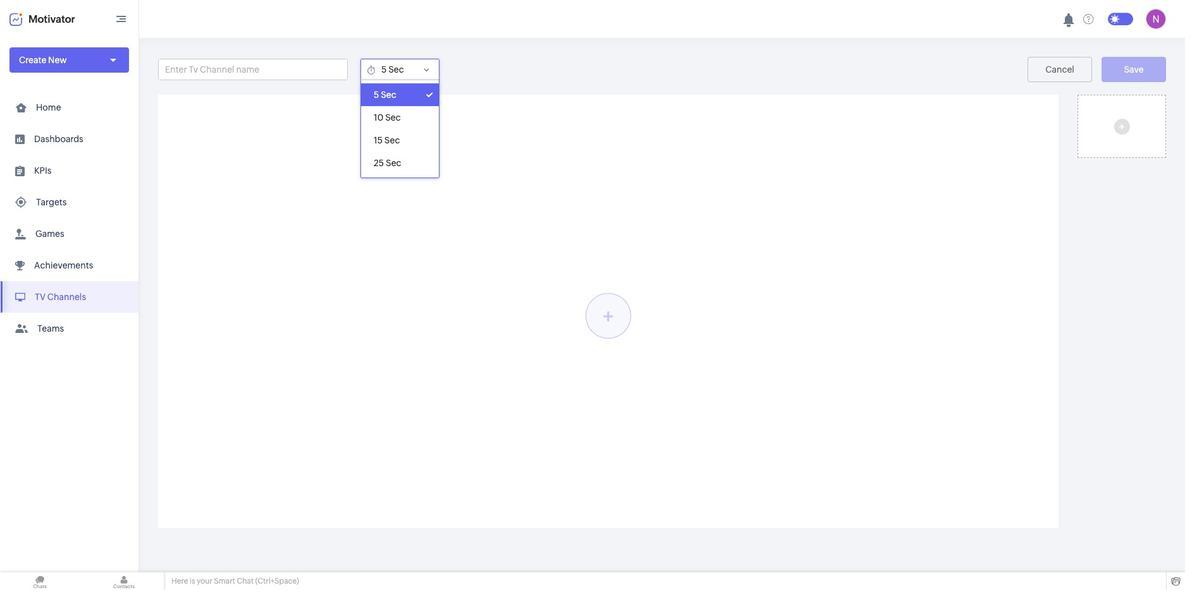 Task type: locate. For each thing, give the bounding box(es) containing it.
create new
[[19, 55, 67, 65]]

list box
[[361, 80, 439, 178]]

1 vertical spatial +
[[603, 305, 614, 328]]

channels
[[47, 292, 86, 302]]

1 horizontal spatial +
[[1119, 120, 1125, 133]]

is
[[190, 577, 195, 586]]

contacts image
[[84, 573, 164, 591]]

list box containing 5 sec
[[361, 80, 439, 178]]

sec right 15
[[384, 135, 400, 145]]

25 sec
[[374, 158, 401, 168]]

here
[[171, 577, 188, 586]]

sec right the 10
[[385, 113, 401, 123]]

10 sec option
[[361, 106, 439, 129]]

games
[[35, 229, 64, 239]]

new
[[48, 55, 67, 65]]

sec
[[381, 90, 396, 100], [385, 113, 401, 123], [384, 135, 400, 145], [386, 158, 401, 168]]

5 sec
[[374, 90, 396, 100]]

your
[[197, 577, 212, 586]]

Enter Tv Channel name text field
[[159, 59, 347, 80]]

motivator
[[28, 13, 75, 25]]

list
[[0, 92, 139, 345]]

sec right 25 at the left of the page
[[386, 158, 401, 168]]

10 sec
[[374, 113, 401, 123]]

create
[[19, 55, 46, 65]]

sec inside option
[[384, 135, 400, 145]]

sec right 5
[[381, 90, 396, 100]]

5 sec option
[[361, 83, 439, 106]]

15
[[374, 135, 383, 145]]

25 sec option
[[361, 152, 439, 175]]

sec inside option
[[381, 90, 396, 100]]

+
[[1119, 120, 1125, 133], [603, 305, 614, 328]]

chat
[[237, 577, 254, 586]]

targets
[[36, 197, 67, 207]]

tv
[[35, 292, 46, 302]]

home
[[36, 102, 61, 113]]



Task type: describe. For each thing, give the bounding box(es) containing it.
10
[[374, 113, 383, 123]]

here is your smart chat (ctrl+space)
[[171, 577, 299, 586]]

15 sec
[[374, 135, 400, 145]]

0 horizontal spatial +
[[603, 305, 614, 328]]

smart
[[214, 577, 235, 586]]

sec for 15 sec
[[384, 135, 400, 145]]

kpis
[[34, 166, 52, 176]]

sec for 5 sec
[[381, 90, 396, 100]]

sec for 10 sec
[[385, 113, 401, 123]]

cancel
[[1046, 65, 1074, 75]]

25
[[374, 158, 384, 168]]

15 sec option
[[361, 129, 439, 152]]

sec for 25 sec
[[386, 158, 401, 168]]

tv channels
[[35, 292, 86, 302]]

teams
[[37, 324, 64, 334]]

achievements
[[34, 261, 93, 271]]

0 vertical spatial +
[[1119, 120, 1125, 133]]

list containing home
[[0, 92, 139, 345]]

user image
[[1146, 9, 1166, 29]]

dashboards
[[34, 134, 83, 144]]

5
[[374, 90, 379, 100]]

chats image
[[0, 573, 80, 591]]

cancel button
[[1028, 57, 1092, 82]]

(ctrl+space)
[[255, 577, 299, 586]]



Task type: vqa. For each thing, say whether or not it's contained in the screenshot.
Search icon
no



